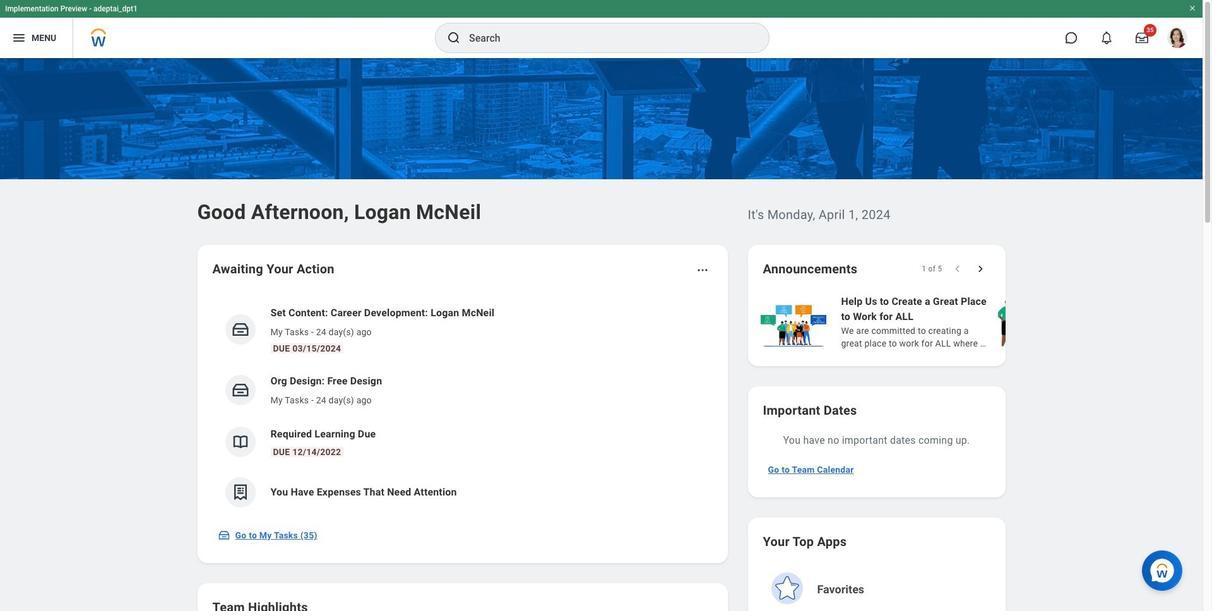 Task type: describe. For each thing, give the bounding box(es) containing it.
justify image
[[11, 30, 27, 45]]

notifications large image
[[1101, 32, 1113, 44]]

chevron left small image
[[951, 263, 964, 275]]

search image
[[447, 30, 462, 45]]



Task type: locate. For each thing, give the bounding box(es) containing it.
inbox image
[[231, 320, 250, 339]]

1 horizontal spatial list
[[758, 293, 1213, 351]]

status
[[922, 264, 943, 274]]

0 horizontal spatial inbox image
[[218, 529, 230, 542]]

banner
[[0, 0, 1203, 58]]

Search Workday  search field
[[469, 24, 743, 52]]

main content
[[0, 58, 1213, 611]]

dashboard expenses image
[[231, 483, 250, 502]]

profile logan mcneil image
[[1168, 28, 1188, 51]]

0 vertical spatial inbox image
[[231, 381, 250, 400]]

inbox image
[[231, 381, 250, 400], [218, 529, 230, 542]]

1 vertical spatial inbox image
[[218, 529, 230, 542]]

close environment banner image
[[1189, 4, 1197, 12]]

0 horizontal spatial list
[[213, 296, 713, 518]]

related actions image
[[696, 264, 709, 277]]

inbox large image
[[1136, 32, 1149, 44]]

list
[[758, 293, 1213, 351], [213, 296, 713, 518]]

chevron right small image
[[974, 263, 987, 275]]

1 horizontal spatial inbox image
[[231, 381, 250, 400]]

book open image
[[231, 433, 250, 452]]



Task type: vqa. For each thing, say whether or not it's contained in the screenshot.
the top inbox icon
yes



